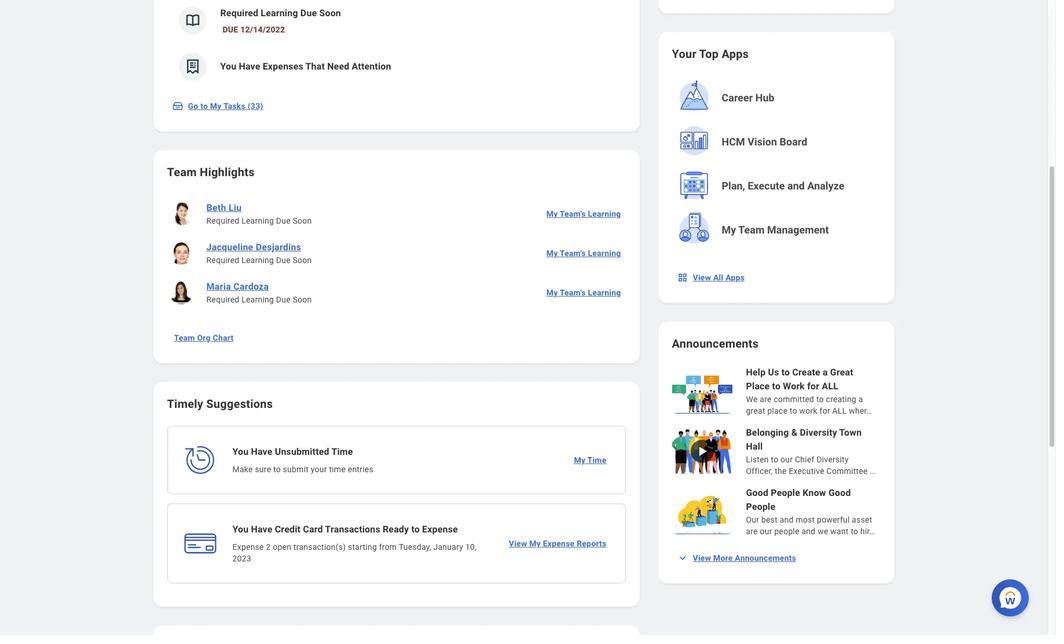 Task type: locate. For each thing, give the bounding box(es) containing it.
my team's learning button
[[542, 190, 626, 213]]

1 vertical spatial people
[[747, 489, 776, 500]]

suggestions
[[206, 385, 273, 399]]

view my expense reports button
[[505, 520, 612, 543]]

1 vertical spatial soon
[[293, 243, 312, 253]]

0 vertical spatial diversity
[[801, 415, 838, 426]]

to inside good people know good people our best and most powerful asset are our people and we want to hir …
[[851, 515, 859, 524]]

0 vertical spatial our
[[781, 443, 793, 452]]

my inside button
[[530, 527, 541, 536]]

soon
[[293, 204, 312, 213], [293, 243, 312, 253], [293, 283, 312, 292]]

1 vertical spatial my
[[530, 527, 541, 536]]

due inside jacqueline desjardins required learning due soon
[[276, 243, 291, 253]]

all
[[823, 369, 839, 380], [833, 394, 847, 403]]

1 horizontal spatial our
[[781, 443, 793, 452]]

0 horizontal spatial our
[[761, 515, 773, 524]]

0 vertical spatial required
[[207, 204, 240, 213]]

people
[[775, 515, 800, 524]]

due up 'desjardins'
[[276, 204, 291, 213]]

0 horizontal spatial my
[[530, 527, 541, 536]]

apps
[[722, 35, 749, 49]]

most
[[796, 503, 816, 512]]

good down committee
[[829, 475, 852, 486]]

good
[[747, 475, 769, 486], [829, 475, 852, 486]]

liu
[[229, 190, 242, 201]]

1 required from the top
[[207, 204, 240, 213]]

people up our
[[747, 489, 776, 500]]

required inside beth liu required learning due soon
[[207, 204, 240, 213]]

soon inside beth liu required learning due soon
[[293, 204, 312, 213]]

team highlights list
[[167, 182, 626, 300]]

1 soon from the top
[[293, 204, 312, 213]]

people down the
[[771, 475, 801, 486]]

great
[[747, 394, 766, 403]]

0 horizontal spatial are
[[747, 515, 758, 524]]

required
[[207, 204, 240, 213], [207, 243, 240, 253], [207, 283, 240, 292]]

our up the
[[781, 443, 793, 452]]

1 horizontal spatial my
[[547, 197, 558, 206]]

learning down liu
[[242, 204, 274, 213]]

0 vertical spatial soon
[[293, 204, 312, 213]]

diversity down work
[[801, 415, 838, 426]]

to up the
[[772, 443, 779, 452]]

hir
[[861, 515, 870, 524]]

1 horizontal spatial view
[[693, 541, 712, 550]]

learning right "team's"
[[588, 197, 621, 206]]

chief
[[796, 443, 815, 452]]

due inside due 12/14/2022 button
[[223, 13, 238, 22]]

executive
[[789, 454, 825, 464]]

2 soon from the top
[[293, 243, 312, 253]]

view
[[509, 527, 528, 536], [693, 541, 712, 550]]

view my expense reports
[[509, 527, 607, 536]]

0 horizontal spatial expense
[[233, 530, 264, 539]]

1 vertical spatial and
[[802, 515, 816, 524]]

1 vertical spatial view
[[693, 541, 712, 550]]

announcements
[[672, 324, 759, 338], [736, 541, 797, 550]]

and down most
[[802, 515, 816, 524]]

all up creating on the right bottom of the page
[[823, 369, 839, 380]]

due down jacqueline desjardins required learning due soon
[[276, 283, 291, 292]]

powerful
[[818, 503, 850, 512]]

my left "team's"
[[547, 197, 558, 206]]

soon inside jacqueline desjardins required learning due soon
[[293, 243, 312, 253]]

0 vertical spatial and
[[780, 503, 794, 512]]

belonging
[[747, 415, 790, 426]]

to
[[773, 369, 781, 380], [817, 382, 824, 392], [790, 394, 798, 403], [772, 443, 779, 452], [274, 453, 281, 462], [851, 515, 859, 524]]

submit
[[283, 453, 309, 462]]

good people know good people our best and most powerful asset are our people and we want to hir …
[[747, 475, 876, 524]]

asset
[[853, 503, 873, 512]]

my inside button
[[547, 197, 558, 206]]

expense left reports
[[543, 527, 575, 536]]

1 vertical spatial announcements
[[736, 541, 797, 550]]

due left 12/14/2022
[[223, 13, 238, 22]]

good down officer,
[[747, 475, 769, 486]]

place
[[768, 394, 788, 403]]

book open image
[[184, 0, 201, 17]]

0 vertical spatial people
[[771, 475, 801, 486]]

my
[[547, 197, 558, 206], [530, 527, 541, 536]]

0 vertical spatial my
[[547, 197, 558, 206]]

view inside button
[[693, 541, 712, 550]]

timely suggestions
[[167, 385, 273, 399]]

1 vertical spatial are
[[747, 515, 758, 524]]

view inside button
[[509, 527, 528, 536]]

to left the hir
[[851, 515, 859, 524]]

expense
[[543, 527, 575, 536], [233, 530, 264, 539]]

2 required from the top
[[207, 243, 240, 253]]

officer,
[[747, 454, 773, 464]]

know
[[803, 475, 827, 486]]

0 vertical spatial are
[[760, 382, 772, 392]]

2 vertical spatial soon
[[293, 283, 312, 292]]

0 vertical spatial announcements
[[672, 324, 759, 338]]

learning inside jacqueline desjardins required learning due soon
[[242, 243, 274, 253]]

view right 10,
[[509, 527, 528, 536]]

2 vertical spatial required
[[207, 283, 240, 292]]

entries
[[348, 453, 374, 462]]

media play image
[[696, 432, 710, 446]]

1 horizontal spatial good
[[829, 475, 852, 486]]

are right we at the right bottom of the page
[[760, 382, 772, 392]]

required inside jacqueline desjardins required learning due soon
[[207, 243, 240, 253]]

view left more
[[693, 541, 712, 550]]

reports
[[577, 527, 607, 536]]

0 vertical spatial all
[[823, 369, 839, 380]]

due down 'desjardins'
[[276, 243, 291, 253]]

learning down 'jacqueline desjardins' button
[[242, 243, 274, 253]]

learning down jacqueline desjardins required learning due soon
[[242, 283, 274, 292]]

3 soon from the top
[[293, 283, 312, 292]]

place
[[747, 369, 770, 380]]

announcements inside button
[[736, 541, 797, 550]]

committed
[[774, 382, 815, 392]]

diversity
[[801, 415, 838, 426], [817, 443, 849, 452]]

diversity up committee
[[817, 443, 849, 452]]

people
[[771, 475, 801, 486], [747, 489, 776, 500]]

0 horizontal spatial and
[[780, 503, 794, 512]]

1 horizontal spatial and
[[802, 515, 816, 524]]

to down committed
[[790, 394, 798, 403]]

committee
[[827, 454, 868, 464]]

the
[[775, 454, 787, 464]]

1 vertical spatial our
[[761, 515, 773, 524]]

timely
[[167, 385, 203, 399]]

and
[[780, 503, 794, 512], [802, 515, 816, 524]]

0 vertical spatial view
[[509, 527, 528, 536]]

my team's learning
[[547, 197, 621, 206]]

awaiting your action list
[[167, 0, 626, 78]]

all down creating on the right bottom of the page
[[833, 394, 847, 403]]

learning
[[588, 197, 621, 206], [242, 204, 274, 213], [242, 243, 274, 253], [242, 283, 274, 292]]

to inside belonging & diversity town hall listen to our chief diversity officer, the executive committee
[[772, 443, 779, 452]]

my left reports
[[530, 527, 541, 536]]

and up people
[[780, 503, 794, 512]]

expense up 2023
[[233, 530, 264, 539]]

hall
[[747, 429, 763, 440]]

our down best at the bottom right of the page
[[761, 515, 773, 524]]

our
[[747, 503, 760, 512]]

best
[[762, 503, 778, 512]]

due
[[223, 13, 238, 22], [276, 204, 291, 213], [276, 243, 291, 253], [276, 283, 291, 292]]

1 good from the left
[[747, 475, 769, 486]]

highlights
[[200, 153, 255, 167]]

are down our
[[747, 515, 758, 524]]

for
[[808, 369, 820, 380], [820, 394, 831, 403]]

1 horizontal spatial are
[[760, 382, 772, 392]]

0 horizontal spatial good
[[747, 475, 769, 486]]

time
[[329, 453, 346, 462]]

our
[[781, 443, 793, 452], [761, 515, 773, 524]]

are inside place to work for all we are committed to creating a great place to work for all wher
[[760, 382, 772, 392]]

1 vertical spatial all
[[833, 394, 847, 403]]

a
[[859, 382, 864, 392]]

your
[[311, 453, 327, 462]]

1 vertical spatial required
[[207, 243, 240, 253]]

1 horizontal spatial expense
[[543, 527, 575, 536]]

starting
[[348, 530, 377, 539]]

0 horizontal spatial view
[[509, 527, 528, 536]]

to right the sure
[[274, 453, 281, 462]]

beth
[[207, 190, 226, 201]]

are
[[760, 382, 772, 392], [747, 515, 758, 524]]



Task type: vqa. For each thing, say whether or not it's contained in the screenshot.
VIBE™
no



Task type: describe. For each thing, give the bounding box(es) containing it.
team
[[167, 153, 197, 167]]

to up work
[[817, 382, 824, 392]]

wher
[[850, 394, 867, 403]]

10,
[[466, 530, 477, 539]]

transaction(s)
[[294, 530, 346, 539]]

we
[[818, 515, 829, 524]]

jacqueline
[[207, 229, 254, 240]]

work
[[784, 369, 806, 380]]

want
[[831, 515, 849, 524]]

our inside good people know good people our best and most powerful asset are our people and we want to hir …
[[761, 515, 773, 524]]

sure
[[255, 453, 271, 462]]

your
[[672, 35, 697, 49]]

make sure to submit your time entries
[[233, 453, 374, 462]]

place to work for all we are committed to creating a great place to work for all wher
[[747, 369, 867, 403]]

dashboard expenses image
[[184, 46, 201, 63]]

team highlights
[[167, 153, 255, 167]]

town
[[840, 415, 862, 426]]

3 required from the top
[[207, 283, 240, 292]]

work
[[800, 394, 818, 403]]

soon for desjardins
[[293, 243, 312, 253]]

announcements element
[[672, 353, 881, 525]]

make
[[233, 453, 253, 462]]

tuesday,
[[399, 530, 432, 539]]

learning inside beth liu required learning due soon
[[242, 204, 274, 213]]

our inside belonging & diversity town hall listen to our chief diversity officer, the executive committee
[[781, 443, 793, 452]]

2
[[266, 530, 271, 539]]

your top apps
[[672, 35, 749, 49]]

open
[[273, 530, 292, 539]]

view for view more announcements
[[693, 541, 712, 550]]

1 vertical spatial diversity
[[817, 443, 849, 452]]

view more announcements button
[[672, 534, 804, 557]]

required for jacqueline
[[207, 243, 240, 253]]

to left work
[[773, 369, 781, 380]]

listen
[[747, 443, 769, 452]]

view more announcements
[[693, 541, 797, 550]]

required for beth
[[207, 204, 240, 213]]

team's
[[560, 197, 586, 206]]

are inside good people know good people our best and most powerful asset are our people and we want to hir …
[[747, 515, 758, 524]]

jacqueline desjardins button
[[202, 228, 306, 242]]

0 vertical spatial for
[[808, 369, 820, 380]]

due 12/14/2022
[[223, 13, 285, 22]]

top
[[700, 35, 719, 49]]

expense inside button
[[543, 527, 575, 536]]

creating
[[827, 382, 857, 392]]

required learning due soon
[[207, 283, 312, 292]]

learning inside button
[[588, 197, 621, 206]]

beth liu button
[[202, 189, 247, 203]]

from
[[379, 530, 397, 539]]

1 vertical spatial for
[[820, 394, 831, 403]]

we
[[747, 382, 758, 392]]

beth liu required learning due soon
[[207, 190, 312, 213]]

expense inside expense 2 open transaction(s) starting from tuesday, january 10, 2023
[[233, 530, 264, 539]]

more
[[714, 541, 733, 550]]

view for view my expense reports
[[509, 527, 528, 536]]

expense 2 open transaction(s) starting from tuesday, january 10, 2023
[[233, 530, 477, 551]]

2023
[[233, 542, 251, 551]]

due 12/14/2022 button
[[167, 0, 626, 31]]

due inside beth liu required learning due soon
[[276, 204, 291, 213]]

…
[[870, 515, 876, 524]]

12/14/2022
[[241, 13, 285, 22]]

jacqueline desjardins required learning due soon
[[207, 229, 312, 253]]

belonging & diversity town hall listen to our chief diversity officer, the executive committee
[[747, 415, 871, 464]]

2 good from the left
[[829, 475, 852, 486]]

soon for liu
[[293, 204, 312, 213]]

&
[[792, 415, 798, 426]]

desjardins
[[256, 229, 301, 240]]

january
[[434, 530, 464, 539]]



